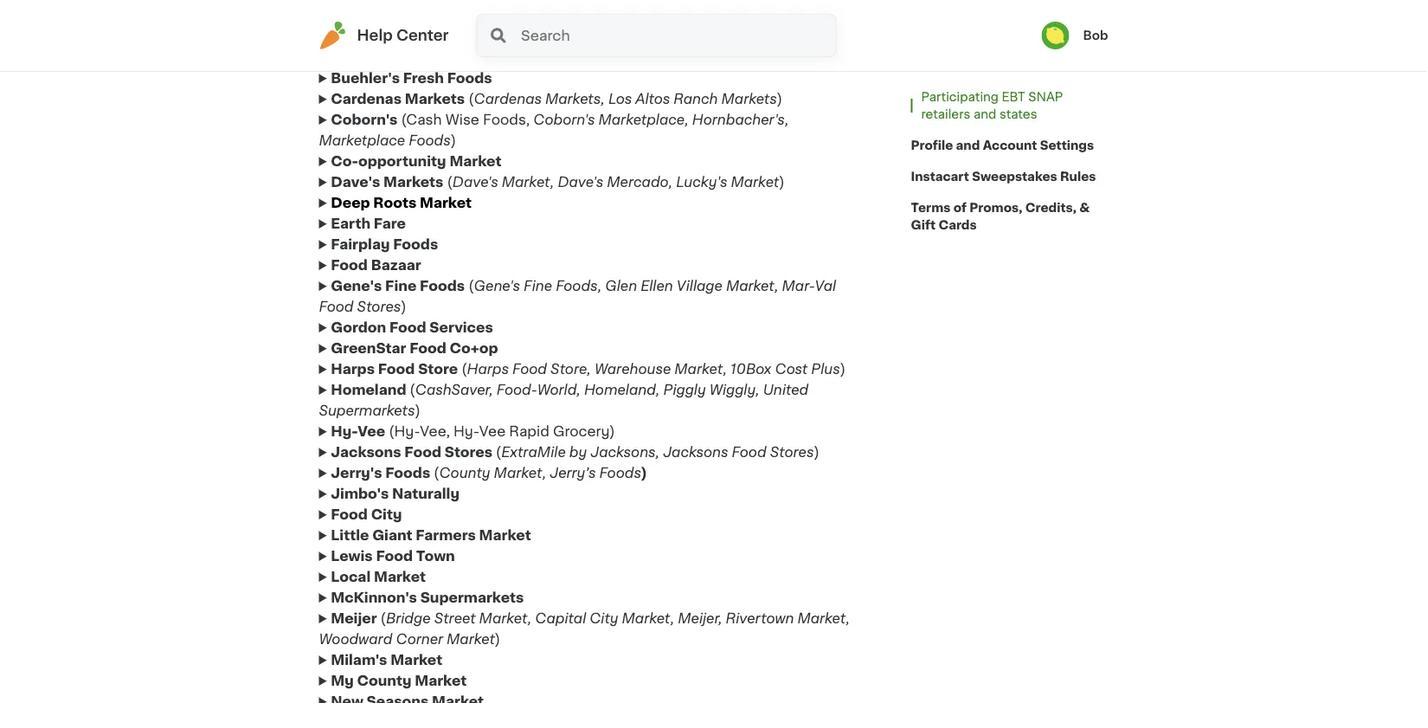 Task type: describe. For each thing, give the bounding box(es) containing it.
foods down jacksons,
[[600, 466, 642, 480]]

bashas' dine markets
[[321, 116, 415, 151]]

arizona inside arizona arkansas california colorado idaho louisiana montana
[[453, 34, 505, 48]]

0 horizontal spatial village
[[398, 388, 448, 401]]

pennsylvania up the jerry's foods ( county market, jerry's foods )
[[481, 450, 572, 464]]

little
[[331, 529, 369, 543]]

hy- right vee,
[[454, 425, 479, 439]]

jerry's foods ( county market, jerry's foods )
[[331, 466, 648, 480]]

1 vertical spatial 10box
[[321, 584, 365, 598]]

0 vertical spatial louisiana
[[555, 108, 620, 122]]

new mexico oregon texas utah
[[680, 55, 765, 131]]

connecticut up hy-vee (hy-vee, hy-vee rapid grocery)
[[460, 389, 536, 401]]

1 vertical spatial cost
[[368, 584, 403, 598]]

my food city
[[321, 229, 418, 243]]

fairplay foods
[[331, 238, 438, 252]]

1 vertical spatial indiana
[[453, 360, 503, 374]]

brookshire's down center
[[381, 51, 464, 65]]

illinois down the food bazaar
[[355, 274, 399, 288]]

gene's for foods,
[[474, 279, 520, 293]]

val inside gene's fine foods, glen ellen village market, mar-val food stores
[[815, 279, 837, 293]]

deep roots market
[[331, 196, 472, 210]]

1 horizontal spatial lucky's
[[676, 175, 728, 189]]

1 vertical spatial spring
[[321, 241, 369, 255]]

mercado,
[[607, 175, 673, 189]]

new york ohio pennsylvania
[[631, 357, 723, 413]]

convenience
[[321, 656, 418, 670]]

georgia inside florida georgia michigan north carolina
[[355, 274, 411, 288]]

1 vertical spatial fresh
[[403, 71, 444, 85]]

big for big y now
[[321, 56, 345, 70]]

instacart
[[911, 171, 970, 183]]

california up lewis food town
[[355, 523, 422, 537]]

columbia for arkansas
[[460, 87, 527, 101]]

brookshire's down co-opportunity market
[[387, 180, 479, 194]]

california down new york ohio pennsylvania
[[631, 439, 698, 452]]

express
[[352, 419, 411, 433]]

carolina inside south carolina tennessee virginia west virginia
[[739, 58, 796, 72]]

ohio for fresh
[[355, 108, 389, 122]]

california down the jerry's foods ( county market, jerry's foods )
[[453, 483, 519, 497]]

pennsylvania up oklahoma texas
[[631, 399, 723, 413]]

bridge for bridge street market, capital city market, meijer, rivertown market, woodward corner market
[[386, 612, 431, 626]]

mercado
[[373, 263, 439, 277]]

nebraska inside nebraska new mexico
[[680, 596, 746, 610]]

now for hannaford supermarket now
[[321, 378, 354, 392]]

maine for maine massachusetts new hampshire new york vermont
[[481, 316, 523, 330]]

returns
[[922, 60, 965, 72]]

coborn's marketplace
[[321, 232, 413, 266]]

california up wisconsin michigan
[[631, 388, 698, 401]]

brookshire's food & pharmacy
[[321, 97, 468, 132]]

warehouse market
[[321, 512, 459, 526]]

foods down 'gordon food services'
[[410, 336, 455, 350]]

gene's fine foods (
[[331, 279, 474, 293]]

georgia inside arkansas arizona california connecticut district of columbia delaware florida georgia
[[460, 491, 515, 505]]

big y world class markets
[[321, 117, 448, 152]]

coborn's for marketplace,
[[534, 113, 595, 127]]

arkansas kansas missouri oklahoma
[[505, 399, 576, 475]]

arkansas for arkansas louisiana
[[555, 87, 618, 101]]

marketplace foods
[[321, 355, 413, 389]]

york inside new jersey new york
[[634, 181, 664, 194]]

ohio inside new york ohio pennsylvania
[[631, 378, 665, 392]]

and inside participating ebt snap retailers and states
[[974, 108, 997, 120]]

foods down lewis food town
[[375, 575, 420, 588]]

pennsylvania inside pennsylvania rhode island south carolina
[[754, 356, 845, 370]]

big y
[[331, 9, 368, 23]]

2 vertical spatial marketplace
[[321, 355, 413, 368]]

street inside albertsons market street
[[321, 237, 366, 251]]

albertsons market street
[[321, 196, 401, 251]]

marketplace,
[[599, 113, 689, 127]]

foods down now,
[[390, 25, 435, 39]]

connecticut for connecticut
[[536, 117, 623, 131]]

coborn's for marketplace
[[321, 232, 388, 245]]

0 horizontal spatial 1
[[368, 323, 374, 337]]

florida inside arkansas california connecticut district of columbia delaware florida georgia illinois indiana
[[460, 129, 507, 142]]

jerry's for jerry's foods ( county market, jerry's foods )
[[331, 466, 382, 480]]

cashsaver, food-world, homeland, piggly wiggly, united supermarkets
[[319, 383, 809, 418]]

texas inside homeland texas
[[631, 605, 671, 619]]

minnesota mississippi missouri nebraska
[[600, 56, 677, 132]]

0 horizontal spatial ellen
[[359, 388, 394, 401]]

kentucky for delaware
[[481, 89, 547, 103]]

1 vertical spatial glen
[[321, 388, 355, 401]]

hannaford supermarket now
[[321, 337, 416, 392]]

vee for hy-vee rapid grocery illinois minnesota
[[348, 575, 375, 588]]

hawaii
[[453, 668, 499, 682]]

services
[[430, 321, 493, 335]]

stores right (hy-
[[421, 439, 469, 452]]

town
[[416, 549, 455, 563]]

coborn's for (cash
[[331, 113, 398, 127]]

new jersey new york
[[600, 160, 682, 194]]

0 vertical spatial plus
[[812, 362, 841, 376]]

supermarket for hannaford supermarket
[[321, 234, 416, 248]]

help center
[[357, 28, 449, 43]]

albertsons for albertsons
[[321, 96, 401, 110]]

rhode inside pennsylvania rhode island south carolina
[[754, 377, 799, 391]]

o organics
[[321, 432, 403, 446]]

world,
[[537, 383, 581, 397]]

street for bridge street market
[[373, 669, 418, 683]]

dakota for cash wise foods
[[522, 191, 571, 205]]

fare
[[374, 217, 406, 231]]

market inside albertsons market street
[[321, 216, 373, 230]]

connecticut inside arkansas california connecticut district of columbia delaware florida georgia illinois indiana
[[460, 45, 547, 59]]

fine for aj's fine foods
[[356, 25, 387, 39]]

alabama for georgia
[[355, 544, 416, 558]]

0 horizontal spatial food-
[[321, 523, 364, 536]]

food inside "brookshire's food & pharmacy, spring market, super 1 foods, fresh by brookshire's"
[[518, 30, 553, 44]]

earth
[[331, 217, 371, 231]]

hy- for hy-vee
[[321, 461, 348, 475]]

wise inside cash wise foods
[[362, 170, 398, 184]]

wiggly,
[[710, 383, 760, 397]]

massachusetts down "brookshire's food & pharmacy, spring market, super 1 foods, fresh by brookshire's"
[[536, 66, 642, 80]]

hy- for hy-vee rapid grocery illinois minnesota
[[321, 575, 348, 588]]

pharmacy,
[[571, 30, 646, 44]]

co+op
[[450, 342, 498, 355]]

1 vertical spatial kentucky
[[355, 440, 422, 454]]

foods up jimbo's naturally
[[386, 466, 431, 480]]

homeland for homeland texas
[[321, 594, 396, 608]]

cardenas markets ( cardenas markets, los altos ranch markets )
[[331, 92, 783, 106]]

participating
[[922, 91, 999, 103]]

fresh by brookshire's
[[321, 180, 479, 194]]

giant down warehouse market
[[372, 529, 413, 543]]

my county market
[[331, 674, 467, 688]]

food inside brookshire's food & pharmacy
[[416, 97, 453, 111]]

terms of promos, credits, & gift cards link
[[911, 192, 1109, 241]]

0 horizontal spatial mar-
[[321, 439, 355, 452]]

delaware inside delaware georgia kentucky maryland north carolina
[[481, 48, 545, 61]]

cards
[[939, 219, 977, 231]]

( down greenstar food co+op
[[410, 383, 415, 397]]

california inside arkansas california connecticut district of columbia delaware florida georgia illinois indiana
[[460, 25, 527, 39]]

fine for gene's fine foods (
[[385, 279, 417, 293]]

piggly inside the cashsaver, food-world, homeland, piggly wiggly, united supermarkets
[[664, 383, 706, 397]]

cardenas up idaho
[[474, 92, 542, 106]]

participating ebt snap retailers and states
[[922, 91, 1064, 120]]

0 vertical spatial rapid
[[509, 425, 550, 439]]

1 horizontal spatial 10box
[[731, 362, 772, 376]]

delaware inside arkansas arizona california connecticut district of columbia delaware florida georgia
[[460, 450, 525, 464]]

cardenas markets
[[321, 149, 455, 163]]

california down wisconsin michigan
[[631, 482, 698, 496]]

delaware maryland
[[481, 615, 546, 649]]

0 vertical spatial los
[[609, 92, 632, 106]]

super inside "brookshire's food & pharmacy, spring market, super 1 foods, fresh by brookshire's"
[[754, 30, 794, 44]]

lucky's market
[[321, 314, 433, 328]]

foods inside marketplace foods
[[321, 375, 366, 389]]

virginia inside "maryland virginia"
[[481, 543, 532, 557]]

minnesota inside "minnesota mississippi missouri nebraska"
[[600, 56, 673, 70]]

bridge for bridge street market
[[321, 669, 370, 683]]

2 vertical spatial world
[[364, 523, 407, 536]]

michigan for maryland
[[600, 388, 663, 401]]

illinois inside illinois indiana iowa
[[453, 339, 497, 353]]

food- inside the cashsaver, food-world, homeland, piggly wiggly, united supermarkets
[[497, 383, 538, 397]]

bridge street market
[[321, 669, 474, 683]]

district inside arkansas arizona california connecticut district of columbia delaware florida georgia
[[460, 408, 511, 422]]

foods up greenstar food co+op
[[377, 323, 422, 337]]

pavilions
[[321, 483, 387, 497]]

0 vertical spatial world
[[495, 9, 535, 23]]

1 horizontal spatial kansas
[[600, 284, 650, 297]]

2 vertical spatial fresh
[[321, 180, 362, 194]]

massachusetts for massachusetts maryland michigan
[[600, 346, 706, 360]]

missouri inside alabama florida illinois indiana kentucky missouri
[[355, 461, 414, 475]]

indiana inside arkansas california connecticut district of columbia delaware florida georgia illinois indiana
[[460, 191, 511, 205]]

promos,
[[970, 202, 1023, 214]]

arkansas california connecticut district of columbia delaware florida georgia illinois indiana
[[460, 4, 551, 205]]

giant for giant co
[[321, 457, 361, 471]]

kentucky for alabama
[[355, 586, 422, 600]]

markets inside bashas' dine markets
[[321, 137, 381, 151]]

1 vertical spatial supermarkets
[[421, 591, 524, 605]]

georgia inside the alabama georgia kentucky tennessee virginia
[[355, 565, 411, 579]]

florida inside florida georgia michigan north carolina
[[355, 253, 403, 267]]

tennessee down united
[[754, 439, 829, 453]]

kansas inside arkansas kansas missouri oklahoma
[[505, 420, 555, 433]]

bob link
[[1042, 22, 1109, 49]]

0 vertical spatial county
[[439, 466, 491, 480]]

supermarket for hannaford supermarket now
[[321, 358, 416, 371]]

carolina inside delaware georgia kentucky maryland north carolina
[[524, 131, 581, 145]]

tennessee inside south carolina tennessee virginia west virginia
[[694, 79, 769, 93]]

& for pharmacy
[[456, 97, 468, 111]]

big for big y world class markets
[[321, 117, 345, 131]]

south carolina
[[631, 274, 733, 288]]

big for big y now, big y world class markets )
[[377, 9, 399, 23]]

coborn's marketplace, hornbacher's, marketplace foods
[[319, 113, 789, 148]]

food city
[[331, 508, 402, 522]]

tennessee inside oklahoma pennsylvania rhode island south carolina south dakota tennessee
[[754, 108, 829, 122]]

market inside bridge street market, capital city market, meijer, rivertown market, woodward corner market
[[447, 633, 495, 646]]

deep
[[331, 196, 370, 210]]

lewis food town
[[331, 549, 455, 563]]

market, inside gene's fine foods, glen ellen village market, mar-val food stores
[[726, 279, 779, 293]]

arizona arkansas california colorado idaho louisiana montana
[[453, 34, 519, 172]]

dave's for dave's market
[[321, 212, 370, 226]]

foods down mercado
[[420, 279, 465, 293]]

( up naturally
[[434, 466, 439, 480]]

1 vertical spatial val
[[355, 439, 378, 452]]

connecticut massachusetts
[[536, 45, 642, 80]]

meijer
[[331, 612, 377, 626]]

jerry's foods
[[321, 575, 420, 588]]

2 vertical spatial county
[[357, 674, 412, 688]]

new inside new york ohio pennsylvania
[[631, 357, 663, 371]]

rhode inside oklahoma pennsylvania rhode island south carolina south dakota tennessee
[[754, 45, 799, 59]]

1 vertical spatial marketplace
[[321, 252, 413, 266]]

y right now,
[[483, 9, 492, 23]]

markets inside big y world class markets
[[321, 138, 381, 152]]

georgia inside delaware georgia kentucky maryland north carolina
[[481, 68, 536, 82]]

1 horizontal spatial iowa
[[631, 461, 664, 475]]

ranch inside "los altos ranch markets"
[[391, 211, 438, 225]]

stores down hy-vee (hy-vee, hy-vee rapid grocery)
[[445, 446, 493, 459]]

greenstar food co+op
[[331, 342, 498, 355]]

safeway
[[321, 658, 384, 672]]

my for my county market
[[331, 674, 354, 688]]

food inside giant food convenience
[[364, 636, 401, 649]]

harps for harps food store ( harps food store, warehouse market, 10box cost plus )
[[331, 362, 375, 376]]

texas up town
[[453, 534, 492, 548]]

1 horizontal spatial warehouse
[[595, 362, 671, 376]]

1 vertical spatial county
[[321, 513, 375, 527]]

now for food lion now
[[396, 89, 429, 103]]

of inside arizona california delaware district of columbia hawaii
[[508, 648, 522, 662]]

stores down united
[[770, 446, 814, 459]]

los inside "los altos ranch markets"
[[321, 211, 347, 225]]

nebraska new mexico
[[680, 596, 765, 630]]

mississippi for north
[[600, 450, 677, 464]]

aldi for aldi express
[[321, 419, 349, 433]]

1 vertical spatial new york
[[355, 378, 420, 392]]

california up dave's market
[[355, 191, 422, 205]]

1 horizontal spatial ranch
[[674, 92, 718, 106]]

mar- inside gene's fine foods, glen ellen village market, mar-val food stores
[[782, 279, 815, 293]]

andronico's community markets
[[321, 261, 409, 316]]

missouri mississippi north carolina
[[600, 429, 700, 484]]

ellen inside gene's fine foods, glen ellen village market, mar-val food stores
[[641, 279, 673, 293]]

0 horizontal spatial plus
[[406, 584, 438, 598]]

bashas' for bashas'
[[321, 76, 378, 90]]

harps food store
[[321, 430, 448, 444]]

altos inside "los altos ranch markets"
[[350, 211, 388, 225]]

tennessee down mckinnon's
[[355, 607, 431, 620]]

pennsylvania inside oklahoma pennsylvania rhode island south carolina south dakota tennessee
[[754, 25, 845, 39]]

giant co
[[321, 457, 385, 471]]

0 horizontal spatial foods,
[[483, 113, 530, 127]]

brookshire's for brookshire's food & pharmacy
[[321, 97, 413, 111]]

greenstar
[[331, 342, 406, 355]]

south inside pennsylvania rhode island south carolina
[[754, 398, 795, 412]]

foods up mercado
[[393, 238, 438, 252]]

big for big y
[[331, 9, 355, 23]]

jerry's for jerry's foods
[[321, 575, 372, 588]]

jersey inside new jersey new york
[[634, 160, 682, 174]]

( down co-opportunity market
[[447, 175, 453, 189]]

california inside arkansas arizona california connecticut district of columbia delaware florida georgia
[[460, 367, 527, 381]]

carolina inside florida georgia michigan north carolina
[[399, 316, 456, 329]]

0 vertical spatial city
[[387, 229, 418, 243]]

dakota inside oklahoma pennsylvania rhode island south carolina south dakota tennessee
[[798, 87, 848, 101]]

missouri inside missouri mississippi north carolina
[[600, 429, 658, 443]]

store for harps food store ( harps food store, warehouse market, 10box cost plus )
[[418, 362, 458, 376]]

buehler's
[[331, 71, 400, 85]]

big right now,
[[457, 9, 479, 23]]

arkansas for arkansas kansas missouri oklahoma
[[505, 399, 568, 413]]

missouri inside missouri oklahoma
[[505, 584, 564, 598]]

foods up colorado
[[447, 71, 492, 85]]

by up roots
[[365, 180, 384, 194]]

arkansas for arkansas california connecticut district of columbia delaware florida georgia illinois indiana
[[460, 4, 523, 18]]

oklahoma pennsylvania rhode island south carolina south dakota tennessee
[[754, 4, 859, 122]]

corner
[[396, 633, 443, 646]]

west
[[694, 120, 730, 134]]

0 vertical spatial new york
[[754, 294, 818, 308]]

texas down local market
[[355, 586, 395, 600]]

1 inside "brookshire's food & pharmacy, spring market, super 1 foods, fresh by brookshire's"
[[797, 30, 803, 44]]

fine for gene's fine foods, glen ellen village market, mar-val food stores
[[524, 279, 553, 293]]

gift
[[911, 219, 936, 231]]

hy-vee rapid grocery illinois minnesota
[[321, 575, 705, 630]]

jimbo's
[[331, 487, 389, 501]]

( up services
[[469, 279, 474, 293]]

osco
[[371, 360, 410, 374]]

north inside florida georgia michigan north carolina
[[355, 316, 395, 329]]

markets inside andronico's community markets
[[321, 302, 381, 316]]

texas down coborn's marketplace, hornbacher's, marketplace foods
[[555, 180, 594, 194]]

1 horizontal spatial altos
[[636, 92, 670, 106]]

0 horizontal spatial lucky's
[[321, 314, 377, 328]]

meijer,
[[678, 612, 723, 626]]

glen ellen village market
[[321, 388, 503, 401]]

dakota for hornbacher's
[[522, 314, 571, 328]]

delaware inside delaware maryland
[[481, 615, 545, 629]]

village inside gene's fine foods, glen ellen village market, mar-val food stores
[[677, 279, 723, 293]]

virginia inside the alabama georgia kentucky tennessee virginia
[[355, 627, 407, 641]]

north carolina
[[355, 233, 456, 246]]

california up the jerry's foods ( county market, jerry's foods )
[[453, 432, 519, 446]]

delaware inside arizona california delaware district of columbia hawaii
[[453, 627, 518, 641]]

illinois down mckinnon's
[[355, 607, 399, 620]]

aldi express
[[321, 419, 411, 433]]

stores inside gene's fine foods, glen ellen village market, mar-val food stores
[[357, 300, 401, 314]]

jewel-osco
[[321, 360, 410, 374]]

markets inside "los altos ranch markets"
[[321, 232, 381, 245]]

district for arkansas
[[460, 66, 511, 80]]

local market
[[331, 570, 426, 584]]

0 vertical spatial extramile
[[501, 446, 566, 459]]

mar-val food stores
[[321, 439, 469, 452]]

pennsylvania rhode island south carolina
[[754, 356, 856, 412]]

foods, inside gene's fine foods, glen ellen village market, mar-val food stores
[[556, 279, 602, 293]]

by up lewis food town
[[394, 523, 413, 537]]

connecticut for connecticut massachusetts
[[536, 45, 623, 59]]

mexico inside nebraska new mexico
[[715, 617, 765, 630]]

stores down the corner
[[435, 678, 483, 692]]

virginia right west
[[733, 120, 784, 134]]

dave's down montana
[[453, 175, 498, 189]]

profile and account settings link
[[911, 130, 1095, 161]]

rapid inside hy-vee rapid grocery illinois minnesota
[[378, 575, 421, 588]]

illinois indiana iowa
[[453, 339, 503, 395]]

dave's mercado
[[321, 263, 439, 277]]



Task type: vqa. For each thing, say whether or not it's contained in the screenshot.
the leftmost "$9.31" element
no



Task type: locate. For each thing, give the bounding box(es) containing it.
1 vertical spatial aldi
[[321, 419, 349, 433]]

class inside big y world class markets
[[408, 117, 448, 131]]

super 1 foods
[[321, 323, 422, 337]]

0 horizontal spatial supermarkets
[[319, 404, 415, 418]]

gene's
[[321, 336, 372, 350]]

1 minnesota north dakota from the top
[[478, 170, 571, 205]]

michigan down gene's fine foods (
[[355, 295, 419, 309]]

california down "grocery"
[[453, 606, 519, 620]]

gene's down andronico's
[[331, 279, 382, 293]]

& up 'connecticut massachusetts'
[[556, 30, 567, 44]]

spring down earth
[[321, 241, 369, 255]]

retailers
[[922, 108, 971, 120]]

y for big y now, big y world class markets )
[[403, 9, 411, 23]]

michigan for georgia
[[355, 295, 419, 309]]

2 island from the top
[[803, 377, 844, 391]]

aldi up giant co
[[321, 419, 349, 433]]

district up hy-vee (hy-vee, hy-vee rapid grocery)
[[460, 408, 511, 422]]

y up buehler's
[[348, 56, 358, 70]]

0 vertical spatial street
[[321, 237, 366, 251]]

bashas' down big y now
[[321, 76, 378, 90]]

0 horizontal spatial super
[[321, 323, 364, 337]]

giant for giant food convenience
[[321, 636, 361, 649]]

florida inside arkansas arizona california connecticut district of columbia delaware florida georgia
[[460, 471, 507, 484]]

y for big y now
[[348, 56, 358, 70]]

massachusetts for massachusetts new hampshire
[[355, 627, 462, 641]]

2 vertical spatial indiana
[[355, 420, 406, 433]]

1 vertical spatial homeland
[[321, 594, 396, 608]]

food bazaar
[[331, 258, 421, 272]]

rules
[[1061, 171, 1097, 183]]

louisiana inside arizona arkansas california colorado idaho louisiana montana
[[453, 138, 519, 152]]

mississippi up marketplace, on the left top of page
[[600, 77, 677, 90]]

y for big y
[[358, 9, 368, 23]]

arkansas down 'connecticut massachusetts'
[[555, 87, 618, 101]]

fine down mercado
[[385, 279, 417, 293]]

store for harps food store
[[408, 430, 448, 444]]

hampshire inside "massachusetts new hampshire"
[[390, 648, 466, 662]]

1 vertical spatial hannaford
[[321, 337, 399, 351]]

1 bashas' from the top
[[321, 76, 378, 90]]

jersey up mercado,
[[634, 160, 682, 174]]

2 vertical spatial city
[[590, 612, 619, 626]]

mckinnon's supermarkets
[[331, 591, 524, 605]]

iowa down co+op
[[453, 381, 485, 395]]

fine down big y
[[356, 25, 387, 39]]

1 island from the top
[[803, 45, 844, 59]]

1 hannaford from the top
[[321, 213, 399, 227]]

0 horizontal spatial louisiana
[[453, 138, 519, 152]]

arkansas inside arizona arkansas california colorado idaho louisiana montana
[[453, 55, 516, 68]]

georgia inside arkansas california connecticut district of columbia delaware florida georgia illinois indiana
[[460, 149, 515, 163]]

wisconsin for wisconsin michigan
[[631, 440, 703, 454]]

0 vertical spatial lucky's
[[676, 175, 728, 189]]

0 vertical spatial wisconsin
[[478, 365, 550, 379]]

hy- inside hy-vee rapid grocery illinois minnesota
[[321, 575, 348, 588]]

dave's down coborn's marketplace, hornbacher's, marketplace foods
[[558, 175, 604, 189]]

1 horizontal spatial food-
[[497, 383, 538, 397]]

arizona inside arkansas arizona california connecticut district of columbia delaware florida georgia
[[460, 346, 512, 360]]

brookshire's for brookshire's food & pharmacy, spring market, super 1 foods, fresh by brookshire's
[[432, 30, 514, 44]]

and inside 'link'
[[956, 139, 981, 152]]

1 vertical spatial &
[[456, 97, 468, 111]]

0 vertical spatial snap
[[948, 42, 983, 55]]

1 vertical spatial island
[[803, 377, 844, 391]]

2 vertical spatial street
[[373, 669, 418, 683]]

mckinnon's
[[331, 591, 417, 605]]

gene's
[[331, 279, 382, 293], [474, 279, 520, 293]]

( down co+op
[[462, 362, 467, 376]]

by up buehler's
[[360, 51, 378, 65]]

louisiana
[[555, 108, 620, 122], [453, 138, 519, 152]]

snap inside participating ebt snap retailers and states
[[1029, 91, 1064, 103]]

0 horizontal spatial nebraska
[[600, 118, 665, 132]]

illinois up "grocery"
[[460, 533, 504, 547]]

now down jewel-
[[321, 378, 354, 392]]

york inside connecticut new jersey new york
[[390, 336, 420, 350]]

markets,
[[546, 92, 605, 106]]

california up colorado
[[453, 75, 519, 89]]

1 vertical spatial bashas'
[[321, 116, 378, 130]]

giant down o at bottom left
[[321, 457, 361, 471]]

arkansas arizona california connecticut district of columbia delaware florida georgia
[[460, 325, 536, 505]]

0 vertical spatial maine
[[481, 182, 523, 196]]

1 vertical spatial rapid
[[378, 575, 421, 588]]

columbia for arizona
[[525, 648, 592, 662]]

extramile
[[501, 446, 566, 459], [321, 523, 391, 537]]

2 supermarket from the top
[[321, 358, 416, 371]]

(hy-
[[389, 425, 420, 439]]

1 horizontal spatial super
[[754, 30, 794, 44]]

connecticut inside 'connecticut massachusetts'
[[536, 45, 623, 59]]

ohio up alaska
[[496, 263, 529, 277]]

1 vertical spatial 1
[[368, 323, 374, 337]]

cardenas for cardenas markets ( cardenas markets, los altos ranch markets )
[[331, 92, 402, 106]]

maryland
[[481, 110, 546, 124], [600, 367, 665, 381], [481, 522, 546, 536], [481, 636, 546, 649]]

new york
[[754, 294, 818, 308], [355, 378, 420, 392]]

0 vertical spatial mississippi
[[600, 77, 677, 90]]

1 horizontal spatial class
[[538, 9, 576, 23]]

hy-
[[331, 425, 358, 439], [454, 425, 479, 439], [321, 461, 348, 475], [321, 575, 348, 588]]

0 horizontal spatial now
[[321, 378, 354, 392]]

1 horizontal spatial ebt
[[1002, 91, 1026, 103]]

ebt inside ebt snap refunds and returns
[[922, 42, 945, 55]]

instacart sweepstakes rules
[[911, 171, 1097, 183]]

fine up osco
[[375, 336, 407, 350]]

0 horizontal spatial hampshire
[[390, 648, 466, 662]]

now inside hannaford supermarket now
[[321, 378, 354, 392]]

2 albertsons from the top
[[321, 196, 401, 210]]

1 horizontal spatial 1
[[797, 30, 803, 44]]

1 vertical spatial class
[[408, 117, 448, 131]]

texas
[[680, 96, 720, 110], [555, 180, 594, 194], [754, 460, 793, 474], [631, 461, 671, 475], [453, 534, 492, 548], [355, 586, 395, 600], [631, 605, 671, 619]]

missouri down mar-val food stores
[[355, 461, 414, 475]]

2 vertical spatial ohio
[[631, 378, 665, 392]]

arkansas inside arkansas arizona california connecticut district of columbia delaware florida georgia
[[460, 325, 523, 339]]

california inside arizona california delaware district of columbia hawaii
[[453, 606, 519, 620]]

vermont up alaska
[[481, 265, 540, 279]]

arkansas inside the arkansas louisiana
[[555, 87, 618, 101]]

of inside arkansas california connecticut district of columbia delaware florida georgia illinois indiana
[[515, 66, 529, 80]]

big up co-
[[321, 117, 345, 131]]

2 mississippi from the top
[[600, 450, 677, 464]]

texas down united
[[754, 460, 793, 474]]

illinois up express
[[355, 399, 399, 413]]

brookshire's inside brookshire's food & pharmacy
[[321, 97, 413, 111]]

2 vertical spatial district
[[453, 648, 504, 662]]

10box cost plus
[[321, 584, 438, 598]]

2 horizontal spatial ohio
[[631, 378, 665, 392]]

island inside oklahoma pennsylvania rhode island south carolina south dakota tennessee
[[803, 45, 844, 59]]

0 horizontal spatial iowa
[[453, 381, 485, 395]]

illinois inside alabama florida illinois indiana kentucky missouri
[[355, 399, 399, 413]]

hannaford inside hannaford supermarket
[[321, 213, 399, 227]]

1 horizontal spatial ohio
[[496, 263, 529, 277]]

arkansas inside arkansas kansas missouri oklahoma
[[505, 399, 568, 413]]

& inside terms of promos, credits, & gift cards
[[1080, 202, 1090, 214]]

mar-
[[782, 279, 815, 293], [321, 439, 355, 452]]

new inside "massachusetts new hampshire"
[[355, 648, 387, 662]]

0 horizontal spatial ohio
[[355, 108, 389, 122]]

virginia right wyoming
[[754, 170, 805, 184]]

1 vertical spatial world
[[361, 117, 404, 131]]

super up south carolina tennessee virginia west virginia
[[754, 30, 794, 44]]

big
[[331, 9, 355, 23], [377, 9, 399, 23], [457, 9, 479, 23], [321, 56, 345, 70], [321, 117, 345, 131]]

dakota
[[798, 87, 848, 101], [522, 191, 571, 205], [522, 314, 571, 328]]

massachusetts new hampshire
[[355, 627, 466, 662]]

1 albertsons from the top
[[321, 96, 401, 110]]

help
[[357, 28, 393, 43]]

meijer (
[[331, 612, 386, 626]]

1 vertical spatial iowa
[[631, 461, 664, 475]]

markets
[[580, 9, 636, 23], [405, 92, 465, 106], [722, 92, 777, 106], [321, 137, 381, 151], [321, 138, 381, 152], [395, 149, 455, 163], [384, 175, 444, 189], [321, 232, 381, 245], [321, 302, 381, 316]]

coborn's inside coborn's marketplace
[[321, 232, 388, 245]]

1 vertical spatial lucky's
[[321, 314, 377, 328]]

wyoming
[[680, 158, 746, 172]]

cash
[[321, 170, 358, 184]]

vee for hy-vee
[[348, 461, 375, 475]]

nebraska inside "minnesota mississippi missouri nebraska"
[[600, 118, 665, 132]]

( down mckinnon's
[[381, 612, 386, 626]]

arizona inside arizona california delaware district of columbia hawaii
[[453, 585, 505, 599]]

center
[[396, 28, 449, 43]]

of up cardenas markets ( cardenas markets, los altos ranch markets )
[[515, 66, 529, 80]]

vee for hy-vee (hy-vee, hy-vee rapid grocery)
[[358, 425, 385, 439]]

vermont up hy-vee (hy-vee, hy-vee rapid grocery)
[[481, 399, 540, 413]]

jacksons
[[331, 446, 401, 459], [664, 446, 729, 459], [416, 523, 486, 537], [321, 678, 391, 692]]

1 gene's from the left
[[331, 279, 382, 293]]

0 vertical spatial ranch
[[674, 92, 718, 106]]

store for eddie's country store
[[321, 188, 361, 202]]

0 vertical spatial cost
[[775, 362, 808, 376]]

randalls
[[321, 534, 384, 548]]

2 hannaford from the top
[[321, 337, 399, 351]]

1 horizontal spatial wise
[[446, 113, 480, 127]]

pennsylvania up south carolina tennessee virginia west virginia
[[754, 25, 845, 39]]

gordon
[[331, 321, 386, 335]]

2 mexico from the top
[[715, 617, 765, 630]]

2 minnesota north dakota from the top
[[478, 293, 571, 328]]

hannaford
[[321, 213, 399, 227], [321, 337, 399, 351]]

instacart image
[[319, 22, 347, 49]]

fresh inside "brookshire's food & pharmacy, spring market, super 1 foods, fresh by brookshire's"
[[319, 51, 356, 65]]

wisconsin down co+op
[[478, 365, 550, 379]]

north inside missouri mississippi north carolina
[[600, 471, 640, 484]]

oklahoma texas
[[631, 440, 706, 475]]

columbia inside arizona california delaware district of columbia hawaii
[[525, 648, 592, 662]]

extramile by jacksons
[[321, 523, 486, 537]]

city up bazaar
[[387, 229, 418, 243]]

alaska
[[460, 284, 505, 297]]

coborn's down earth
[[321, 232, 388, 245]]

2 vertical spatial dakota
[[522, 314, 571, 328]]

store inside eddie's country store
[[321, 188, 361, 202]]

2 vermont from the top
[[481, 399, 540, 413]]

1 vertical spatial city
[[371, 508, 402, 522]]

north
[[481, 131, 520, 145], [478, 191, 518, 205], [355, 233, 395, 246], [478, 314, 518, 328], [355, 316, 395, 329], [600, 471, 640, 484]]

hy- up pavilions
[[321, 461, 348, 475]]

jerry's down lewis
[[321, 575, 372, 588]]

village
[[677, 279, 723, 293], [398, 388, 448, 401]]

2 alabama from the top
[[355, 544, 416, 558]]

0 vertical spatial bridge
[[386, 612, 431, 626]]

0 horizontal spatial warehouse
[[321, 512, 403, 526]]

missouri up marketplace, on the left top of page
[[600, 97, 658, 111]]

y up help center
[[403, 9, 411, 23]]

0 horizontal spatial ranch
[[391, 211, 438, 225]]

hampshire up world,
[[515, 358, 591, 371]]

1 vermont from the top
[[481, 265, 540, 279]]

connecticut new jersey new york
[[355, 295, 442, 350]]

oklahoma inside oklahoma texas
[[631, 440, 702, 454]]

foods down cash
[[321, 191, 366, 205]]

michigan down jacksons,
[[631, 461, 695, 475]]

0 vertical spatial marketplace
[[319, 134, 405, 148]]

2 rhode from the top
[[754, 377, 799, 391]]

mississippi for missouri
[[600, 77, 677, 90]]

albertsons for albertsons market street
[[321, 196, 401, 210]]

giant up safeway
[[321, 636, 361, 649]]

0 horizontal spatial jersey
[[390, 316, 438, 329]]

( up idaho
[[469, 92, 474, 106]]

( up the jerry's foods ( county market, jerry's foods )
[[496, 446, 501, 459]]

1 vertical spatial district
[[460, 408, 511, 422]]

alabama for florida
[[355, 357, 416, 371]]

hannaford inside hannaford supermarket now
[[321, 337, 399, 351]]

virginia up west
[[694, 100, 745, 113]]

aj's
[[321, 25, 353, 39]]

0 vertical spatial and
[[1036, 42, 1059, 55]]

york inside new york ohio pennsylvania
[[666, 357, 696, 371]]

foods down coborn's (cash wise foods,
[[409, 134, 451, 148]]

1 vertical spatial super
[[321, 323, 364, 337]]

rapid down the cashsaver, food-world, homeland, piggly wiggly, united supermarkets
[[509, 425, 550, 439]]

hampshire
[[515, 358, 591, 371], [390, 648, 466, 662]]

homeland inside homeland texas
[[321, 594, 396, 608]]

1 vertical spatial snap
[[1029, 91, 1064, 103]]

gene's fine foods
[[321, 336, 455, 350]]

maryland inside delaware georgia kentucky maryland north carolina
[[481, 110, 546, 124]]

missouri inside "minnesota mississippi missouri nebraska"
[[600, 97, 658, 111]]

arkansas right now,
[[460, 4, 523, 18]]

gene's for foods
[[331, 279, 382, 293]]

world
[[495, 9, 535, 23], [361, 117, 404, 131], [364, 523, 407, 536]]

south inside south carolina tennessee virginia west virginia
[[694, 58, 735, 72]]

homeland up meijer (
[[321, 594, 396, 608]]

county market
[[321, 513, 431, 527]]

harps food store ( harps food store, warehouse market, 10box cost plus )
[[331, 362, 846, 376]]

milam's market
[[331, 653, 443, 667]]

1 vertical spatial alabama
[[355, 544, 416, 558]]

marketplace
[[319, 134, 405, 148], [321, 252, 413, 266], [321, 355, 413, 368]]

rhode up tennessee texas
[[754, 377, 799, 391]]

1 vertical spatial louisiana
[[453, 138, 519, 152]]

north inside delaware georgia kentucky maryland north carolina
[[481, 131, 520, 145]]

arkansas for arkansas arizona california connecticut district of columbia delaware florida georgia
[[460, 325, 523, 339]]

alabama inside alabama florida illinois indiana kentucky missouri
[[355, 357, 416, 371]]

district up colorado
[[460, 66, 511, 80]]

pennsylvania up united
[[754, 356, 845, 370]]

0 horizontal spatial 10box
[[321, 584, 365, 598]]

homeland for homeland
[[331, 383, 410, 397]]

1 mississippi from the top
[[600, 77, 677, 90]]

2 aldi from the top
[[321, 419, 349, 433]]

virginia up milam's market
[[355, 627, 407, 641]]

michigan down "harps food store ( harps food store, warehouse market, 10box cost plus )"
[[600, 388, 663, 401]]

hy-vee
[[321, 461, 375, 475]]

brookshire's up pharmacy
[[321, 97, 413, 111]]

columbia inside arkansas arizona california connecticut district of columbia delaware florida georgia
[[460, 429, 527, 443]]

0 horizontal spatial piggly
[[321, 656, 367, 670]]

connecticut down pharmacy,
[[536, 45, 623, 59]]

connecticut down gene's fine foods (
[[355, 295, 442, 309]]

rapid down lewis food town
[[378, 575, 421, 588]]

my for my food city
[[321, 229, 344, 243]]

york inside maine massachusetts new hampshire new york vermont
[[515, 378, 545, 392]]

ranch down deep roots market
[[391, 211, 438, 225]]

massachusetts for massachusetts
[[600, 14, 710, 28]]

user avatar image
[[1042, 22, 1070, 49]]

aldi
[[321, 97, 349, 111], [321, 419, 349, 433]]

hy- down lewis
[[321, 575, 348, 588]]

0 vertical spatial altos
[[636, 92, 670, 106]]

1 rhode from the top
[[754, 45, 799, 59]]

snap
[[948, 42, 983, 55], [1029, 91, 1064, 103]]

los altos ranch markets
[[321, 211, 438, 245]]

illinois inside hy-vee rapid grocery illinois minnesota
[[631, 595, 675, 609]]

super
[[754, 30, 794, 44], [321, 323, 364, 337]]

sweepstakes
[[973, 171, 1058, 183]]

big y now, big y world class markets )
[[377, 9, 641, 23]]

fine for gene's fine foods
[[375, 336, 407, 350]]

1 alabama from the top
[[355, 357, 416, 371]]

michigan inside massachusetts maryland michigan
[[600, 388, 663, 401]]

arkansas up co+op
[[460, 325, 523, 339]]

1 vertical spatial piggly
[[321, 656, 367, 670]]

maine for maine
[[481, 182, 523, 196]]

& for pharmacy,
[[556, 30, 567, 44]]

food
[[518, 30, 553, 44], [321, 89, 358, 103], [416, 97, 453, 111], [347, 229, 384, 243], [331, 258, 368, 272], [319, 300, 354, 314], [390, 321, 427, 335], [410, 342, 447, 355], [378, 362, 415, 376], [513, 362, 547, 376], [368, 430, 405, 444], [381, 439, 418, 452], [405, 446, 442, 459], [732, 446, 767, 459], [331, 508, 368, 522], [364, 539, 401, 553], [376, 549, 413, 563], [364, 636, 401, 649], [394, 678, 431, 692]]

street down mckinnon's supermarkets
[[434, 612, 476, 626]]

1 vertical spatial ellen
[[359, 388, 394, 401]]

0 horizontal spatial snap
[[948, 42, 983, 55]]

1 vertical spatial hampshire
[[390, 648, 466, 662]]

giant
[[321, 457, 361, 471], [372, 529, 413, 543], [321, 539, 361, 553], [321, 636, 361, 649]]

co
[[364, 457, 385, 471]]

dave's for dave's markets ( dave's market, dave's mercado, lucky's market )
[[331, 175, 380, 189]]

minnesota inside hy-vee rapid grocery illinois minnesota
[[631, 616, 705, 630]]

0 horizontal spatial extramile
[[321, 523, 391, 537]]

bazaar
[[371, 258, 421, 272]]

of inside arkansas arizona california connecticut district of columbia delaware florida georgia
[[515, 408, 529, 422]]

market, inside "brookshire's food & pharmacy, spring market, super 1 foods, fresh by brookshire's"
[[698, 30, 750, 44]]

y for big y world class markets
[[348, 117, 358, 131]]

1 maine from the top
[[481, 182, 523, 196]]

california up services
[[453, 281, 519, 295]]

1 horizontal spatial village
[[677, 279, 723, 293]]

0 vertical spatial jersey
[[634, 160, 682, 174]]

cardenas for cardenas markets
[[321, 149, 392, 163]]

minnesota north dakota for cash wise foods
[[478, 170, 571, 205]]

wisconsin michigan
[[631, 440, 703, 475]]

minnesota north dakota down coborn's marketplace, hornbacher's, marketplace foods
[[478, 170, 571, 205]]

0 horizontal spatial ebt
[[922, 42, 945, 55]]

brookshire's food & pharmacy, spring market, super 1 foods, fresh by brookshire's
[[319, 30, 852, 65]]

opportunity
[[358, 155, 447, 168]]

(cash
[[401, 113, 442, 127]]

florida inside alabama florida illinois indiana kentucky missouri
[[355, 378, 403, 392]]

hannaford for hannaford supermarket
[[321, 213, 399, 227]]

aldi for aldi
[[321, 97, 349, 111]]

dave's for dave's mercado
[[321, 263, 370, 277]]

delaware inside arkansas california connecticut district of columbia delaware florida georgia illinois indiana
[[460, 108, 525, 122]]

snap inside ebt snap refunds and returns
[[948, 42, 983, 55]]

profile and account settings
[[911, 139, 1095, 152]]

wiggly
[[371, 656, 422, 670]]

texas left meijer,
[[631, 605, 671, 619]]

super up greenstar
[[321, 323, 364, 337]]

( down now,
[[426, 30, 432, 44]]

0 vertical spatial super
[[754, 30, 794, 44]]

eddie's
[[321, 168, 374, 181]]

utah
[[680, 117, 713, 131]]

bashas' for bashas' dine markets
[[321, 116, 378, 130]]

2 horizontal spatial street
[[434, 612, 476, 626]]

1 vertical spatial wisconsin
[[631, 440, 703, 454]]

giant for giant food
[[321, 539, 361, 553]]

wisconsin for wisconsin
[[478, 365, 550, 379]]

dave's up deep
[[331, 175, 380, 189]]

brookshire's down big y now, big y world class markets )
[[432, 30, 514, 44]]

hy- for hy-vee (hy-vee, hy-vee rapid grocery)
[[331, 425, 358, 439]]

0 vertical spatial dakota
[[798, 87, 848, 101]]

harps for harps food store
[[321, 430, 365, 444]]

world inside big y world class markets
[[361, 117, 404, 131]]

market,
[[698, 30, 750, 44], [502, 175, 554, 189], [726, 279, 779, 293], [675, 362, 727, 376], [494, 466, 547, 480], [479, 612, 532, 626], [622, 612, 675, 626], [798, 612, 850, 626]]

0 vertical spatial hampshire
[[515, 358, 591, 371]]

o
[[321, 432, 333, 446]]

roots
[[374, 196, 417, 210]]

1 supermarket from the top
[[321, 234, 416, 248]]

harps down co+op
[[467, 362, 509, 376]]

mississippi inside missouri mississippi north carolina
[[600, 450, 677, 464]]

gene's fine foods, glen ellen village market, mar-val food stores
[[319, 279, 837, 314]]

district inside arkansas california connecticut district of columbia delaware florida georgia illinois indiana
[[460, 66, 511, 80]]

spring inside "brookshire's food & pharmacy, spring market, super 1 foods, fresh by brookshire's"
[[650, 30, 694, 44]]

0 horizontal spatial altos
[[350, 211, 388, 225]]

los
[[609, 92, 632, 106], [321, 211, 347, 225]]

street for bridge street market, capital city market, meijer, rivertown market, woodward corner market
[[434, 612, 476, 626]]

idaho
[[453, 117, 492, 131]]

states
[[1000, 108, 1038, 120]]

warehouse up homeland,
[[595, 362, 671, 376]]

oklahoma inside oklahoma pennsylvania rhode island south carolina south dakota tennessee
[[754, 4, 824, 18]]

0 vertical spatial jerry's
[[331, 466, 382, 480]]

new inside nebraska new mexico
[[680, 617, 711, 630]]

vee inside hy-vee rapid grocery illinois minnesota
[[348, 575, 375, 588]]

hampshire inside maine massachusetts new hampshire new york vermont
[[515, 358, 591, 371]]

1 horizontal spatial cost
[[775, 362, 808, 376]]

rivertown
[[726, 612, 794, 626]]

street down earth
[[321, 237, 366, 251]]

jacksons food stores
[[321, 678, 483, 692]]

giant food
[[321, 539, 401, 553]]

brookshire's for brookshire's (
[[331, 30, 423, 44]]

0 vertical spatial wise
[[446, 113, 480, 127]]

0 vertical spatial spring
[[650, 30, 694, 44]]

2 vertical spatial kentucky
[[355, 586, 422, 600]]

1 horizontal spatial street
[[373, 669, 418, 683]]

columbia up the jerry's foods ( county market, jerry's foods )
[[460, 429, 527, 443]]

0 vertical spatial ohio
[[355, 108, 389, 122]]

2 bashas' from the top
[[321, 116, 378, 130]]

cashsaver
[[321, 458, 400, 471]]

ohio for mercado
[[496, 263, 529, 277]]

hannaford for hannaford supermarket now
[[321, 337, 399, 351]]

illinois
[[460, 170, 504, 184], [355, 274, 399, 288], [453, 339, 497, 353], [355, 399, 399, 413], [460, 533, 504, 547], [631, 595, 675, 609], [355, 607, 399, 620]]

1 horizontal spatial now
[[396, 89, 429, 103]]

gordon food services
[[331, 321, 493, 335]]

dave's down deep
[[321, 212, 370, 226]]

Search search field
[[520, 15, 836, 56]]

minnesota north dakota for hornbacher's
[[478, 293, 571, 328]]

bashas' inside bashas' dine markets
[[321, 116, 378, 130]]

1 horizontal spatial supermarkets
[[421, 591, 524, 605]]

1 vertical spatial now
[[321, 378, 354, 392]]

hy- up giant co
[[331, 425, 358, 439]]

co-
[[331, 155, 358, 168]]

county up little
[[321, 513, 375, 527]]

mississippi down grocery)
[[600, 450, 677, 464]]

minnesota north dakota up co+op
[[478, 293, 571, 328]]

1 horizontal spatial plus
[[812, 362, 841, 376]]

alabama up local market
[[355, 544, 416, 558]]

bridge inside bridge street market, capital city market, meijer, rivertown market, woodward corner market
[[386, 612, 431, 626]]

big y now
[[321, 56, 399, 70]]

giant food convenience
[[321, 636, 418, 670]]

2 maine from the top
[[481, 316, 523, 330]]

0 vertical spatial homeland
[[331, 383, 410, 397]]

carolina inside pennsylvania rhode island south carolina
[[798, 398, 856, 412]]

0 horizontal spatial wise
[[362, 170, 398, 184]]

connecticut for connecticut new jersey new york
[[355, 295, 442, 309]]

by up jerry's
[[570, 446, 587, 459]]

iowa inside illinois indiana iowa
[[453, 381, 485, 395]]

jersey inside connecticut new jersey new york
[[390, 316, 438, 329]]

big inside big y world class markets
[[321, 117, 345, 131]]

vermont inside maine massachusetts new hampshire new york vermont
[[481, 399, 540, 413]]

of
[[515, 66, 529, 80], [954, 202, 967, 214], [515, 408, 529, 422], [508, 648, 522, 662]]

1 horizontal spatial wisconsin
[[631, 440, 703, 454]]

new inside new mexico oregon texas utah
[[680, 55, 711, 68]]

district for arizona
[[453, 648, 504, 662]]

albertsons up pharmacy
[[321, 96, 401, 110]]

little giant farmers market
[[331, 529, 531, 543]]

dakota down dave's markets ( dave's market, dave's mercado, lucky's market )
[[522, 191, 571, 205]]

0 vertical spatial island
[[803, 45, 844, 59]]

2 gene's from the left
[[474, 279, 520, 293]]

brookshire's up "now"
[[331, 30, 423, 44]]

1 mexico from the top
[[715, 55, 765, 68]]

spring
[[650, 30, 694, 44], [321, 241, 369, 255]]

county down hy-vee (hy-vee, hy-vee rapid grocery)
[[439, 466, 491, 480]]

1 horizontal spatial ellen
[[641, 279, 673, 293]]

0 vertical spatial store
[[321, 188, 361, 202]]

1 aldi from the top
[[321, 97, 349, 111]]

kentucky inside the alabama georgia kentucky tennessee virginia
[[355, 586, 422, 600]]



